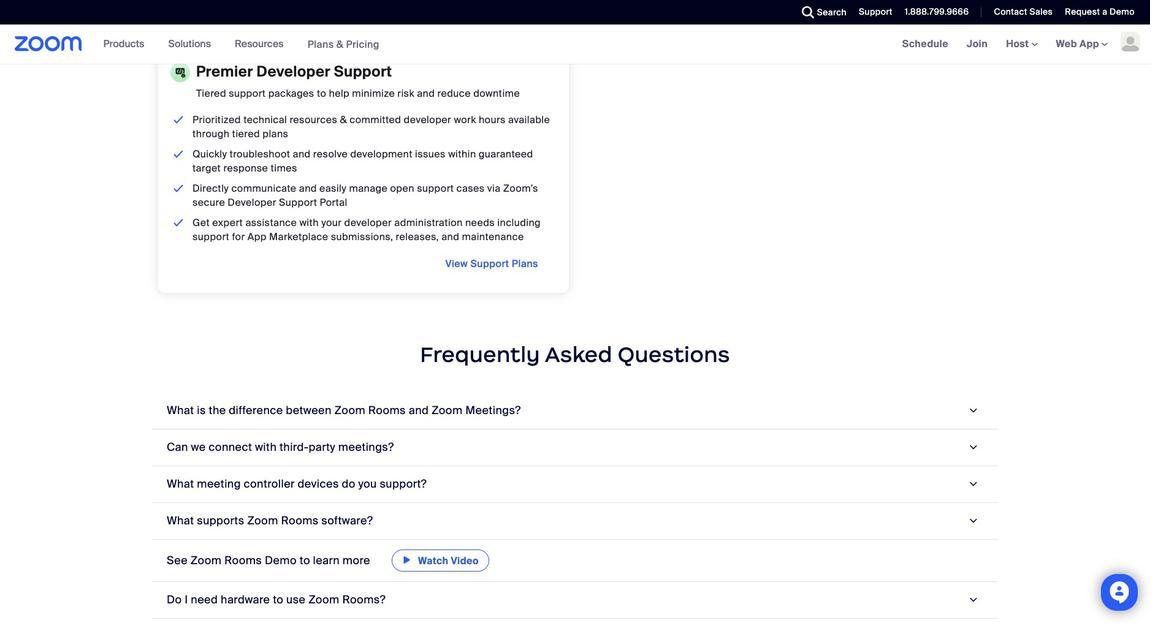 Task type: locate. For each thing, give the bounding box(es) containing it.
1 horizontal spatial to
[[300, 554, 310, 569]]

1 vertical spatial with
[[255, 440, 277, 455]]

web app button
[[1057, 37, 1109, 50]]

1 vertical spatial developer
[[228, 196, 277, 209]]

with up marketplace
[[300, 217, 319, 229]]

0 vertical spatial demo
[[1110, 6, 1136, 17]]

party
[[309, 440, 336, 455]]

and inside premier developer support tiered support packages to help minimize risk and reduce downtime
[[417, 87, 435, 100]]

ok image left directly
[[171, 182, 186, 196]]

& left pricing
[[337, 38, 344, 51]]

watch video link
[[392, 550, 490, 572]]

1 vertical spatial &
[[340, 113, 347, 126]]

right image inside can we connect with third-party meetings? dropdown button
[[965, 442, 982, 454]]

app
[[1080, 37, 1100, 50], [248, 231, 267, 244]]

minimize
[[352, 87, 395, 100]]

ok image
[[171, 113, 186, 127], [171, 147, 186, 161], [171, 182, 186, 196]]

premier
[[196, 62, 253, 81]]

0 vertical spatial with
[[300, 217, 319, 229]]

open
[[390, 182, 415, 195]]

frequently asked questions
[[420, 342, 731, 369]]

banner containing products
[[0, 25, 1151, 64]]

3 ok image from the top
[[171, 182, 186, 196]]

1 vertical spatial rooms
[[281, 514, 319, 529]]

0 horizontal spatial to
[[273, 593, 284, 608]]

ok image for directly communicate and easily manage open support cases via zoom's secure developer support portal
[[171, 182, 186, 196]]

products button
[[103, 25, 150, 64]]

tab list containing what is the difference between zoom rooms and zoom meetings?
[[152, 393, 999, 624]]

do i need hardware to use zoom rooms?
[[167, 593, 386, 608]]

1 vertical spatial support
[[417, 182, 454, 195]]

2 vertical spatial support
[[193, 231, 230, 244]]

with inside dropdown button
[[255, 440, 277, 455]]

to left use
[[273, 593, 284, 608]]

rooms down what meeting controller devices do you support?
[[281, 514, 319, 529]]

0 vertical spatial &
[[337, 38, 344, 51]]

zoom left meetings? on the left bottom of page
[[432, 404, 463, 418]]

rooms up hardware at the bottom left of the page
[[225, 554, 262, 569]]

you
[[359, 477, 377, 492]]

meeting
[[197, 477, 241, 492]]

support link
[[850, 0, 896, 25], [860, 6, 893, 17]]

rooms
[[369, 404, 406, 418], [281, 514, 319, 529], [225, 554, 262, 569]]

0 vertical spatial right image
[[965, 406, 982, 417]]

directly
[[193, 182, 229, 195]]

right image inside do i need hardware to use zoom rooms? dropdown button
[[965, 595, 982, 607]]

1 vertical spatial developer
[[345, 217, 392, 229]]

administration
[[395, 217, 463, 229]]

quickly troubleshoot and resolve development issues within guaranteed target response times
[[193, 148, 533, 175]]

rooms up meetings?
[[369, 404, 406, 418]]

what meeting controller devices do you support?
[[167, 477, 427, 492]]

what for what meeting controller devices do you support?
[[167, 477, 194, 492]]

tab list
[[152, 393, 999, 624]]

support down maintenance in the left of the page
[[471, 258, 510, 271]]

0 horizontal spatial developer
[[345, 217, 392, 229]]

demo right a on the top of page
[[1110, 6, 1136, 17]]

what inside dropdown button
[[167, 404, 194, 418]]

help
[[329, 87, 350, 100]]

right image inside what supports zoom rooms software? dropdown button
[[965, 516, 982, 527]]

plans inside the 'product information' navigation
[[308, 38, 334, 51]]

support up assistance
[[279, 196, 317, 209]]

what meeting controller devices do you support? button
[[152, 467, 999, 504]]

what down can in the left of the page
[[167, 477, 194, 492]]

what for what is the difference between zoom rooms and zoom meetings?
[[167, 404, 194, 418]]

your
[[322, 217, 342, 229]]

1.888.799.9666 button
[[896, 0, 973, 25], [905, 6, 970, 17]]

2 horizontal spatial to
[[317, 87, 327, 100]]

needs
[[466, 217, 495, 229]]

0 horizontal spatial with
[[255, 440, 277, 455]]

ok image left prioritized
[[171, 113, 186, 127]]

ok image left quickly
[[171, 147, 186, 161]]

1 vertical spatial to
[[300, 554, 310, 569]]

1 right image from the top
[[965, 442, 982, 454]]

1 right image from the top
[[965, 406, 982, 417]]

to inside premier developer support tiered support packages to help minimize risk and reduce downtime
[[317, 87, 327, 100]]

2 vertical spatial what
[[167, 514, 194, 529]]

do
[[342, 477, 356, 492]]

hours
[[479, 113, 506, 126]]

support
[[229, 87, 266, 100], [417, 182, 454, 195], [193, 231, 230, 244]]

0 vertical spatial ok image
[[171, 113, 186, 127]]

tiered
[[196, 87, 226, 100]]

2 vertical spatial rooms
[[225, 554, 262, 569]]

sales
[[1030, 6, 1054, 17]]

0 vertical spatial what
[[167, 404, 194, 418]]

1 vertical spatial right image
[[965, 479, 982, 491]]

connect
[[209, 440, 252, 455]]

what up see
[[167, 514, 194, 529]]

support right open
[[417, 182, 454, 195]]

to left help
[[317, 87, 327, 100]]

with left third-
[[255, 440, 277, 455]]

to for learn
[[300, 554, 310, 569]]

demo up 'do i need hardware to use zoom rooms?' on the bottom of page
[[265, 554, 297, 569]]

0 vertical spatial developer
[[404, 113, 452, 126]]

view support plans link
[[433, 254, 551, 275]]

0 vertical spatial support
[[229, 87, 266, 100]]

support up minimize
[[334, 62, 392, 81]]

a
[[1103, 6, 1108, 17]]

2 vertical spatial right image
[[965, 595, 982, 607]]

support inside "view support plans" link
[[471, 258, 510, 271]]

profile picture image
[[1121, 32, 1141, 52]]

more
[[343, 554, 371, 569]]

i
[[185, 593, 188, 608]]

0 vertical spatial plans
[[308, 38, 334, 51]]

releases,
[[396, 231, 439, 244]]

1 vertical spatial what
[[167, 477, 194, 492]]

to for use
[[273, 593, 284, 608]]

1 ok image from the top
[[171, 113, 186, 127]]

response
[[224, 162, 268, 175]]

secure
[[193, 196, 225, 209]]

via
[[488, 182, 501, 195]]

support down premier
[[229, 87, 266, 100]]

what for what supports zoom rooms software?
[[167, 514, 194, 529]]

2 horizontal spatial rooms
[[369, 404, 406, 418]]

2 vertical spatial ok image
[[171, 182, 186, 196]]

1 horizontal spatial with
[[300, 217, 319, 229]]

products
[[103, 37, 144, 50]]

1 what from the top
[[167, 404, 194, 418]]

2 right image from the top
[[965, 479, 982, 491]]

premier developer support tiered support packages to help minimize risk and reduce downtime
[[196, 62, 520, 100]]

0 vertical spatial rooms
[[369, 404, 406, 418]]

demo inside tab list
[[265, 554, 297, 569]]

&
[[337, 38, 344, 51], [340, 113, 347, 126]]

app right web
[[1080, 37, 1100, 50]]

right image
[[965, 406, 982, 417], [965, 516, 982, 527]]

solutions button
[[168, 25, 217, 64]]

ok image for prioritized technical resources & committed developer work hours available through tiered plans
[[171, 113, 186, 127]]

product information navigation
[[94, 25, 389, 64]]

2 what from the top
[[167, 477, 194, 492]]

developer for committed
[[404, 113, 452, 126]]

support?
[[380, 477, 427, 492]]

contact sales link
[[986, 0, 1057, 25], [995, 6, 1054, 17]]

request a demo link
[[1057, 0, 1151, 25], [1066, 6, 1136, 17]]

developer inside directly communicate and easily manage open support cases via zoom's secure developer support portal
[[228, 196, 277, 209]]

what
[[167, 404, 194, 418], [167, 477, 194, 492], [167, 514, 194, 529]]

right image inside the what meeting controller devices do you support? dropdown button
[[965, 479, 982, 491]]

banner
[[0, 25, 1151, 64]]

work
[[454, 113, 476, 126]]

with inside the get expert assistance with your developer administration needs including support for app marketplace submissions, releases, and maintenance
[[300, 217, 319, 229]]

plans down including
[[512, 258, 539, 271]]

developer up packages
[[257, 62, 331, 81]]

developer inside the get expert assistance with your developer administration needs including support for app marketplace submissions, releases, and maintenance
[[345, 217, 392, 229]]

web
[[1057, 37, 1078, 50]]

submissions,
[[331, 231, 393, 244]]

3 what from the top
[[167, 514, 194, 529]]

zoom up meetings?
[[335, 404, 366, 418]]

with
[[300, 217, 319, 229], [255, 440, 277, 455]]

and inside the quickly troubleshoot and resolve development issues within guaranteed target response times
[[293, 148, 311, 161]]

2 vertical spatial to
[[273, 593, 284, 608]]

& inside prioritized technical resources & committed developer work hours available through tiered plans
[[340, 113, 347, 126]]

& inside the 'product information' navigation
[[337, 38, 344, 51]]

developer inside prioritized technical resources & committed developer work hours available through tiered plans
[[404, 113, 452, 126]]

portal
[[320, 196, 348, 209]]

what left is
[[167, 404, 194, 418]]

1 horizontal spatial demo
[[1110, 6, 1136, 17]]

zoom's
[[504, 182, 538, 195]]

0 horizontal spatial demo
[[265, 554, 297, 569]]

support inside directly communicate and easily manage open support cases via zoom's secure developer support portal
[[417, 182, 454, 195]]

plans & pricing link
[[308, 38, 380, 51], [308, 38, 380, 51]]

1 vertical spatial ok image
[[171, 147, 186, 161]]

search
[[818, 7, 847, 18]]

to left learn
[[300, 554, 310, 569]]

app inside meetings navigation
[[1080, 37, 1100, 50]]

1 vertical spatial plans
[[512, 258, 539, 271]]

1 horizontal spatial developer
[[404, 113, 452, 126]]

right image
[[965, 442, 982, 454], [965, 479, 982, 491], [965, 595, 982, 607]]

2 ok image from the top
[[171, 147, 186, 161]]

support down get
[[193, 231, 230, 244]]

web app
[[1057, 37, 1100, 50]]

to inside dropdown button
[[273, 593, 284, 608]]

3 right image from the top
[[965, 595, 982, 607]]

developer down "communicate"
[[228, 196, 277, 209]]

get
[[193, 217, 210, 229]]

right image inside what is the difference between zoom rooms and zoom meetings? dropdown button
[[965, 406, 982, 417]]

with for your
[[300, 217, 319, 229]]

1 vertical spatial demo
[[265, 554, 297, 569]]

prioritized technical resources & committed developer work hours available through tiered plans
[[193, 113, 550, 140]]

& down help
[[340, 113, 347, 126]]

meetings?
[[466, 404, 521, 418]]

do
[[167, 593, 182, 608]]

developer down risk
[[404, 113, 452, 126]]

what is the difference between zoom rooms and zoom meetings? button
[[152, 393, 999, 430]]

app right for
[[248, 231, 267, 244]]

0 horizontal spatial app
[[248, 231, 267, 244]]

0 vertical spatial developer
[[257, 62, 331, 81]]

developer
[[257, 62, 331, 81], [228, 196, 277, 209]]

0 vertical spatial app
[[1080, 37, 1100, 50]]

app inside the get expert assistance with your developer administration needs including support for app marketplace submissions, releases, and maintenance
[[248, 231, 267, 244]]

contact sales
[[995, 6, 1054, 17]]

0 horizontal spatial plans
[[308, 38, 334, 51]]

can we connect with third-party meetings?
[[167, 440, 394, 455]]

2 right image from the top
[[965, 516, 982, 527]]

to
[[317, 87, 327, 100], [300, 554, 310, 569], [273, 593, 284, 608]]

and inside directly communicate and easily manage open support cases via zoom's secure developer support portal
[[299, 182, 317, 195]]

0 vertical spatial to
[[317, 87, 327, 100]]

support
[[860, 6, 893, 17], [334, 62, 392, 81], [279, 196, 317, 209], [471, 258, 510, 271]]

1 horizontal spatial app
[[1080, 37, 1100, 50]]

the
[[209, 404, 226, 418]]

and inside what is the difference between zoom rooms and zoom meetings? dropdown button
[[409, 404, 429, 418]]

is
[[197, 404, 206, 418]]

technical
[[244, 113, 287, 126]]

support inside premier developer support tiered support packages to help minimize risk and reduce downtime
[[334, 62, 392, 81]]

developer up submissions,
[[345, 217, 392, 229]]

search button
[[793, 0, 850, 25]]

ok image
[[171, 216, 186, 230]]

1 vertical spatial app
[[248, 231, 267, 244]]

software?
[[322, 514, 373, 529]]

plans
[[308, 38, 334, 51], [512, 258, 539, 271]]

0 vertical spatial right image
[[965, 442, 982, 454]]

plans left pricing
[[308, 38, 334, 51]]

1 horizontal spatial rooms
[[281, 514, 319, 529]]

1 vertical spatial right image
[[965, 516, 982, 527]]

available
[[509, 113, 550, 126]]



Task type: describe. For each thing, give the bounding box(es) containing it.
see
[[167, 554, 188, 569]]

what supports zoom rooms software? button
[[152, 504, 999, 540]]

solutions
[[168, 37, 211, 50]]

contact
[[995, 6, 1028, 17]]

easily
[[320, 182, 347, 195]]

support inside premier developer support tiered support packages to help minimize risk and reduce downtime
[[229, 87, 266, 100]]

use
[[287, 593, 306, 608]]

right image for what is the difference between zoom rooms and zoom meetings?
[[965, 406, 982, 417]]

plans
[[263, 128, 289, 140]]

support inside directly communicate and easily manage open support cases via zoom's secure developer support portal
[[279, 196, 317, 209]]

troubleshoot
[[230, 148, 290, 161]]

meetings navigation
[[894, 25, 1151, 64]]

developer for your
[[345, 217, 392, 229]]

risk
[[398, 87, 415, 100]]

what supports zoom rooms software?
[[167, 514, 373, 529]]

within
[[449, 148, 476, 161]]

video
[[451, 555, 479, 568]]

assistance
[[246, 217, 297, 229]]

third-
[[280, 440, 309, 455]]

times
[[271, 162, 297, 175]]

1 horizontal spatial plans
[[512, 258, 539, 271]]

resources button
[[235, 25, 289, 64]]

see zoom rooms demo to learn more
[[167, 554, 373, 569]]

supports
[[197, 514, 244, 529]]

can
[[167, 440, 188, 455]]

resources
[[235, 37, 284, 50]]

join link
[[958, 25, 998, 64]]

tiered
[[232, 128, 260, 140]]

through
[[193, 128, 230, 140]]

questions
[[618, 342, 731, 369]]

target
[[193, 162, 221, 175]]

development
[[351, 148, 413, 161]]

request
[[1066, 6, 1101, 17]]

guaranteed
[[479, 148, 533, 161]]

maintenance
[[462, 231, 524, 244]]

what is the difference between zoom rooms and zoom meetings?
[[167, 404, 521, 418]]

prioritized
[[193, 113, 241, 126]]

for
[[232, 231, 245, 244]]

watch video
[[418, 555, 479, 568]]

ok image for quickly troubleshoot and resolve development issues within guaranteed target response times
[[171, 147, 186, 161]]

resolve
[[313, 148, 348, 161]]

developer inside premier developer support tiered support packages to help minimize risk and reduce downtime
[[257, 62, 331, 81]]

support right search
[[860, 6, 893, 17]]

right image for do i need hardware to use zoom rooms?
[[965, 595, 982, 607]]

reduce
[[438, 87, 471, 100]]

view
[[446, 258, 468, 271]]

cases
[[457, 182, 485, 195]]

learn
[[313, 554, 340, 569]]

with for third-
[[255, 440, 277, 455]]

1.888.799.9666
[[905, 6, 970, 17]]

request a demo
[[1066, 6, 1136, 17]]

plans & pricing
[[308, 38, 380, 51]]

hardware
[[221, 593, 270, 608]]

need
[[191, 593, 218, 608]]

do i need hardware to use zoom rooms? button
[[152, 583, 999, 620]]

devices
[[298, 477, 339, 492]]

quickly
[[193, 148, 227, 161]]

zoom right use
[[309, 593, 340, 608]]

rooms inside dropdown button
[[281, 514, 319, 529]]

frequently
[[420, 342, 541, 369]]

meetings?
[[339, 440, 394, 455]]

rooms inside dropdown button
[[369, 404, 406, 418]]

host
[[1007, 37, 1032, 50]]

communicate
[[232, 182, 297, 195]]

right image for can we connect with third-party meetings?
[[965, 442, 982, 454]]

zoom right see
[[191, 554, 222, 569]]

rooms?
[[343, 593, 386, 608]]

watch
[[418, 555, 449, 568]]

0 horizontal spatial rooms
[[225, 554, 262, 569]]

controller
[[244, 477, 295, 492]]

right image for what meeting controller devices do you support?
[[965, 479, 982, 491]]

view support plans
[[446, 258, 539, 271]]

difference
[[229, 404, 283, 418]]

right image for what supports zoom rooms software?
[[965, 516, 982, 527]]

and inside the get expert assistance with your developer administration needs including support for app marketplace submissions, releases, and maintenance
[[442, 231, 460, 244]]

marketplace
[[269, 231, 328, 244]]

schedule
[[903, 37, 949, 50]]

play image
[[402, 553, 412, 568]]

join
[[967, 37, 988, 50]]

between
[[286, 404, 332, 418]]

schedule link
[[894, 25, 958, 64]]

packages
[[268, 87, 315, 100]]

zoom logo image
[[15, 36, 82, 52]]

zoom down controller
[[247, 514, 278, 529]]

can we connect with third-party meetings? button
[[152, 430, 999, 467]]

host button
[[1007, 37, 1038, 50]]

we
[[191, 440, 206, 455]]

support inside the get expert assistance with your developer administration needs including support for app marketplace submissions, releases, and maintenance
[[193, 231, 230, 244]]

including
[[498, 217, 541, 229]]

get expert assistance with your developer administration needs including support for app marketplace submissions, releases, and maintenance
[[193, 217, 541, 244]]

expert
[[212, 217, 243, 229]]



Task type: vqa. For each thing, say whether or not it's contained in the screenshot.
Save button
no



